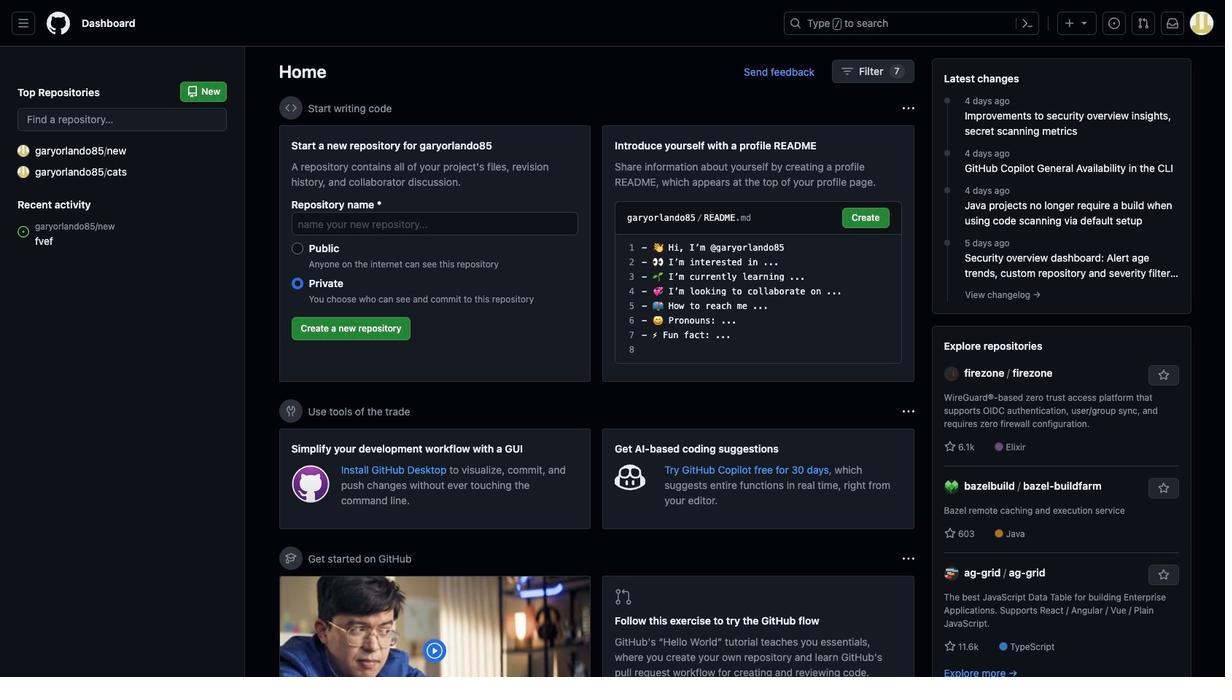 Task type: locate. For each thing, give the bounding box(es) containing it.
dot fill image
[[941, 95, 953, 106], [941, 184, 953, 196]]

what is github? element
[[279, 576, 591, 677]]

why am i seeing this? image for the 'introduce yourself with a profile readme' "element"
[[902, 102, 914, 114]]

2 vertical spatial star image
[[944, 641, 956, 653]]

0 vertical spatial why am i seeing this? image
[[902, 102, 914, 114]]

1 star image from the top
[[944, 441, 956, 453]]

filter image
[[842, 66, 853, 77]]

0 vertical spatial dot fill image
[[941, 147, 953, 159]]

star this repository image
[[1158, 370, 1169, 381], [1158, 570, 1169, 581]]

triangle down image
[[1079, 17, 1090, 28]]

command palette image
[[1022, 18, 1033, 29]]

1 vertical spatial dot fill image
[[941, 184, 953, 196]]

0 vertical spatial star this repository image
[[1158, 370, 1169, 381]]

name your new repository... text field
[[291, 212, 578, 236]]

git pull request image
[[1138, 18, 1149, 29], [615, 588, 632, 606]]

explore element
[[932, 58, 1191, 677]]

0 vertical spatial dot fill image
[[941, 95, 953, 106]]

star image
[[944, 441, 956, 453], [944, 528, 956, 540], [944, 641, 956, 653]]

@ag-grid profile image
[[944, 567, 959, 581]]

0 vertical spatial git pull request image
[[1138, 18, 1149, 29]]

star image up @bazelbuild profile image
[[944, 441, 956, 453]]

star image down @ag-grid profile image
[[944, 641, 956, 653]]

dot fill image
[[941, 147, 953, 159], [941, 237, 953, 249]]

1 vertical spatial git pull request image
[[615, 588, 632, 606]]

issue opened image
[[1108, 18, 1120, 29]]

2 star this repository image from the top
[[1158, 570, 1169, 581]]

None submit
[[842, 208, 889, 228]]

0 vertical spatial star image
[[944, 441, 956, 453]]

star image up @ag-grid profile image
[[944, 528, 956, 540]]

star image for @bazelbuild profile image
[[944, 528, 956, 540]]

plus image
[[1064, 17, 1076, 29]]

2 star image from the top
[[944, 528, 956, 540]]

2 why am i seeing this? image from the top
[[902, 406, 914, 417]]

3 star image from the top
[[944, 641, 956, 653]]

2 vertical spatial why am i seeing this? image
[[902, 553, 914, 565]]

introduce yourself with a profile readme element
[[602, 125, 914, 382]]

1 vertical spatial dot fill image
[[941, 237, 953, 249]]

1 star this repository image from the top
[[1158, 370, 1169, 381]]

1 why am i seeing this? image from the top
[[902, 102, 914, 114]]

start a new repository element
[[279, 125, 591, 382]]

cats image
[[18, 166, 29, 178]]

3 why am i seeing this? image from the top
[[902, 553, 914, 565]]

star this repository image
[[1158, 483, 1169, 494]]

1 vertical spatial star image
[[944, 528, 956, 540]]

None radio
[[291, 243, 303, 255], [291, 278, 303, 289], [291, 243, 303, 255], [291, 278, 303, 289]]

open issue image
[[18, 226, 29, 238]]

1 dot fill image from the top
[[941, 95, 953, 106]]

star image for @firezone profile image
[[944, 441, 956, 453]]

0 horizontal spatial git pull request image
[[615, 588, 632, 606]]

tools image
[[285, 405, 296, 417]]

star this repository image for @firezone profile image
[[1158, 370, 1169, 381]]

1 vertical spatial why am i seeing this? image
[[902, 406, 914, 417]]

1 vertical spatial star this repository image
[[1158, 570, 1169, 581]]

why am i seeing this? image
[[902, 102, 914, 114], [902, 406, 914, 417], [902, 553, 914, 565]]



Task type: describe. For each thing, give the bounding box(es) containing it.
git pull request image inside try the github flow element
[[615, 588, 632, 606]]

none submit inside the 'introduce yourself with a profile readme' "element"
[[842, 208, 889, 228]]

homepage image
[[47, 12, 70, 35]]

star this repository image for @ag-grid profile image
[[1158, 570, 1169, 581]]

2 dot fill image from the top
[[941, 184, 953, 196]]

why am i seeing this? image for get ai-based coding suggestions element
[[902, 406, 914, 417]]

2 dot fill image from the top
[[941, 237, 953, 249]]

code image
[[285, 102, 296, 114]]

simplify your development workflow with a gui element
[[279, 429, 591, 529]]

github desktop image
[[291, 465, 329, 503]]

why am i seeing this? image for try the github flow element
[[902, 553, 914, 565]]

@firezone profile image
[[944, 367, 959, 382]]

Find a repository… text field
[[18, 108, 227, 131]]

star image for @ag-grid profile image
[[944, 641, 956, 653]]

explore repositories navigation
[[932, 326, 1191, 677]]

@bazelbuild profile image
[[944, 480, 959, 495]]

try the github flow element
[[602, 576, 914, 677]]

notifications image
[[1167, 18, 1178, 29]]

play image
[[426, 642, 444, 660]]

what is github? image
[[280, 577, 590, 677]]

new image
[[18, 145, 29, 156]]

1 horizontal spatial git pull request image
[[1138, 18, 1149, 29]]

mortar board image
[[285, 553, 296, 564]]

1 dot fill image from the top
[[941, 147, 953, 159]]

get ai-based coding suggestions element
[[602, 429, 914, 529]]

Top Repositories search field
[[18, 108, 227, 131]]



Task type: vqa. For each thing, say whether or not it's contained in the screenshot.
. to the top
no



